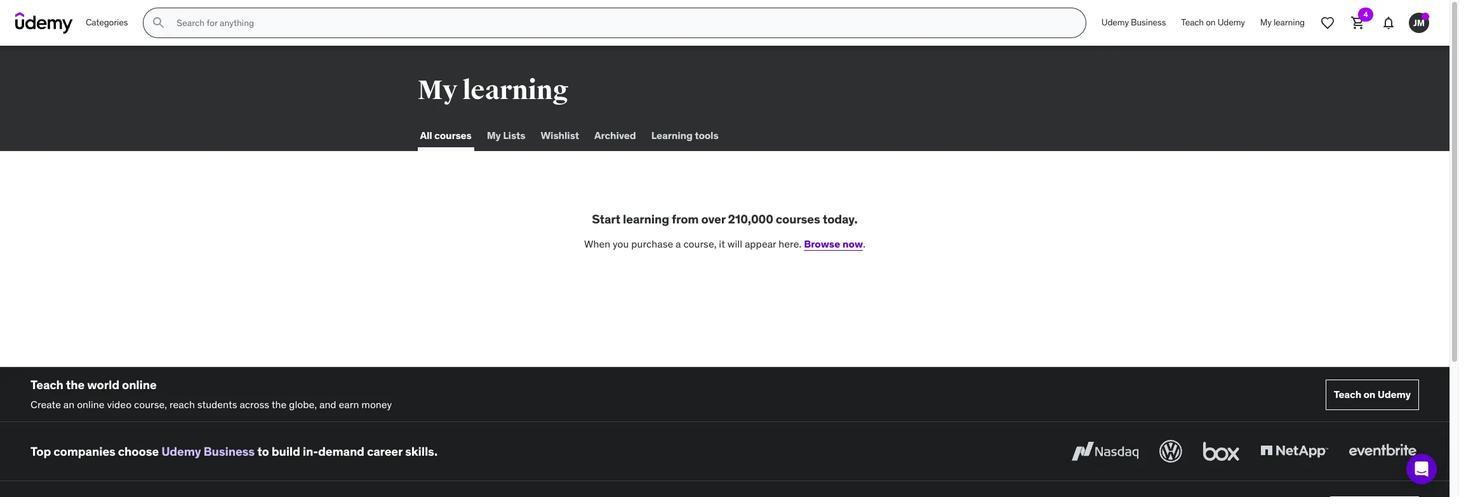 Task type: locate. For each thing, give the bounding box(es) containing it.
my inside the "my learning" link
[[1261, 17, 1272, 28]]

0 vertical spatial teach on udemy link
[[1174, 8, 1253, 38]]

0 horizontal spatial my learning
[[418, 74, 569, 107]]

1 vertical spatial on
[[1364, 388, 1376, 401]]

course, right a
[[684, 237, 717, 250]]

2 horizontal spatial teach
[[1334, 388, 1362, 401]]

notifications image
[[1382, 15, 1397, 30]]

learning tools
[[652, 129, 719, 142]]

wishlist
[[541, 129, 579, 142]]

my inside "my lists" link
[[487, 129, 501, 142]]

purchase
[[632, 237, 673, 250]]

volkswagen image
[[1157, 438, 1185, 466]]

browse
[[804, 237, 841, 250]]

course,
[[684, 237, 717, 250], [134, 398, 167, 411]]

build
[[272, 444, 300, 459]]

on
[[1206, 17, 1216, 28], [1364, 388, 1376, 401]]

0 horizontal spatial udemy business link
[[161, 444, 255, 459]]

learning left wishlist icon
[[1274, 17, 1305, 28]]

learning tools link
[[649, 121, 721, 151]]

to
[[257, 444, 269, 459]]

2 horizontal spatial learning
[[1274, 17, 1305, 28]]

start
[[592, 212, 621, 227]]

choose
[[118, 444, 159, 459]]

my learning left wishlist icon
[[1261, 17, 1305, 28]]

1 vertical spatial course,
[[134, 398, 167, 411]]

here.
[[779, 237, 802, 250]]

udemy
[[1102, 17, 1129, 28], [1218, 17, 1245, 28], [1378, 388, 1411, 401], [161, 444, 201, 459]]

the
[[66, 377, 85, 393], [272, 398, 287, 411]]

my learning up my lists
[[418, 74, 569, 107]]

0 horizontal spatial course,
[[134, 398, 167, 411]]

0 vertical spatial my
[[1261, 17, 1272, 28]]

.
[[863, 237, 866, 250]]

learning
[[652, 129, 693, 142]]

0 vertical spatial business
[[1131, 17, 1166, 28]]

0 vertical spatial courses
[[435, 129, 472, 142]]

2 vertical spatial my
[[487, 129, 501, 142]]

0 horizontal spatial teach on udemy link
[[1174, 8, 1253, 38]]

0 vertical spatial my learning
[[1261, 17, 1305, 28]]

today.
[[823, 212, 858, 227]]

online right an
[[77, 398, 105, 411]]

learning
[[1274, 17, 1305, 28], [462, 74, 569, 107], [623, 212, 669, 227]]

archived
[[595, 129, 636, 142]]

online up 'video'
[[122, 377, 157, 393]]

1 horizontal spatial the
[[272, 398, 287, 411]]

0 horizontal spatial online
[[77, 398, 105, 411]]

video
[[107, 398, 132, 411]]

1 horizontal spatial on
[[1364, 388, 1376, 401]]

1 horizontal spatial teach on udemy link
[[1326, 380, 1420, 410]]

my left lists
[[487, 129, 501, 142]]

1 vertical spatial courses
[[776, 212, 821, 227]]

teach on udemy
[[1182, 17, 1245, 28], [1334, 388, 1411, 401]]

1 horizontal spatial course,
[[684, 237, 717, 250]]

shopping cart with 4 items image
[[1351, 15, 1366, 30]]

0 horizontal spatial teach
[[30, 377, 63, 393]]

across
[[240, 398, 269, 411]]

globe,
[[289, 398, 317, 411]]

0 horizontal spatial learning
[[462, 74, 569, 107]]

0 horizontal spatial courses
[[435, 129, 472, 142]]

online
[[122, 377, 157, 393], [77, 398, 105, 411]]

courses right all
[[435, 129, 472, 142]]

1 horizontal spatial udemy business link
[[1094, 8, 1174, 38]]

1 horizontal spatial learning
[[623, 212, 669, 227]]

courses
[[435, 129, 472, 142], [776, 212, 821, 227]]

0 vertical spatial online
[[122, 377, 157, 393]]

my learning inside the "my learning" link
[[1261, 17, 1305, 28]]

2 vertical spatial learning
[[623, 212, 669, 227]]

wishlist image
[[1321, 15, 1336, 30]]

my left wishlist icon
[[1261, 17, 1272, 28]]

courses up here.
[[776, 212, 821, 227]]

1 vertical spatial teach on udemy
[[1334, 388, 1411, 401]]

udemy business link
[[1094, 8, 1174, 38], [161, 444, 255, 459]]

business inside the 'udemy business' link
[[1131, 17, 1166, 28]]

0 horizontal spatial on
[[1206, 17, 1216, 28]]

my
[[1261, 17, 1272, 28], [418, 74, 458, 107], [487, 129, 501, 142]]

1 horizontal spatial business
[[1131, 17, 1166, 28]]

teach on udemy link
[[1174, 8, 1253, 38], [1326, 380, 1420, 410]]

tools
[[695, 129, 719, 142]]

1 horizontal spatial my learning
[[1261, 17, 1305, 28]]

all courses
[[420, 129, 472, 142]]

Search for anything text field
[[174, 12, 1071, 34]]

business
[[1131, 17, 1166, 28], [204, 444, 255, 459]]

jm
[[1414, 17, 1425, 28]]

categories
[[86, 17, 128, 28]]

1 horizontal spatial online
[[122, 377, 157, 393]]

0 vertical spatial udemy business link
[[1094, 8, 1174, 38]]

1 horizontal spatial teach
[[1182, 17, 1204, 28]]

course, inside teach the world online create an online video course, reach students across the globe, and earn money
[[134, 398, 167, 411]]

all courses link
[[418, 121, 474, 151]]

now
[[843, 237, 863, 250]]

jm link
[[1404, 8, 1435, 38]]

1 horizontal spatial my
[[487, 129, 501, 142]]

all
[[420, 129, 432, 142]]

the left globe,
[[272, 398, 287, 411]]

2 horizontal spatial my
[[1261, 17, 1272, 28]]

course, right 'video'
[[134, 398, 167, 411]]

submit search image
[[151, 15, 167, 30]]

reach
[[170, 398, 195, 411]]

0 horizontal spatial business
[[204, 444, 255, 459]]

archived link
[[592, 121, 639, 151]]

eventbrite image
[[1347, 438, 1420, 466]]

0 vertical spatial the
[[66, 377, 85, 393]]

teach the world online create an online video course, reach students across the globe, and earn money
[[30, 377, 392, 411]]

and
[[319, 398, 336, 411]]

box image
[[1201, 438, 1243, 466]]

1 horizontal spatial courses
[[776, 212, 821, 227]]

0 vertical spatial learning
[[1274, 17, 1305, 28]]

0 vertical spatial teach on udemy
[[1182, 17, 1245, 28]]

companies
[[53, 444, 115, 459]]

teach
[[1182, 17, 1204, 28], [30, 377, 63, 393], [1334, 388, 1362, 401]]

when
[[584, 237, 611, 250]]

my up all courses
[[418, 74, 458, 107]]

0 horizontal spatial my
[[418, 74, 458, 107]]

1 vertical spatial online
[[77, 398, 105, 411]]

my for "my lists" link
[[487, 129, 501, 142]]

0 horizontal spatial the
[[66, 377, 85, 393]]

0 vertical spatial on
[[1206, 17, 1216, 28]]

1 vertical spatial my
[[418, 74, 458, 107]]

learning up lists
[[462, 74, 569, 107]]

the up an
[[66, 377, 85, 393]]

my learning
[[1261, 17, 1305, 28], [418, 74, 569, 107]]

learning up the purchase
[[623, 212, 669, 227]]



Task type: vqa. For each thing, say whether or not it's contained in the screenshot.
'Nasdaq' Image
yes



Task type: describe. For each thing, give the bounding box(es) containing it.
categories button
[[78, 8, 136, 38]]

world
[[87, 377, 119, 393]]

you have alerts image
[[1422, 13, 1430, 20]]

0 vertical spatial course,
[[684, 237, 717, 250]]

lists
[[503, 129, 526, 142]]

my learning link
[[1253, 8, 1313, 38]]

will
[[728, 237, 743, 250]]

it
[[719, 237, 725, 250]]

appear
[[745, 237, 777, 250]]

create
[[30, 398, 61, 411]]

teach for the bottom "teach on udemy" link
[[1334, 388, 1362, 401]]

in-
[[303, 444, 318, 459]]

top companies choose udemy business to build in-demand career skills.
[[30, 444, 438, 459]]

over
[[702, 212, 726, 227]]

teach inside teach the world online create an online video course, reach students across the globe, and earn money
[[30, 377, 63, 393]]

when you purchase a course, it will appear here. browse now .
[[584, 237, 866, 250]]

demand
[[318, 444, 365, 459]]

1 vertical spatial the
[[272, 398, 287, 411]]

on for the bottom "teach on udemy" link
[[1364, 388, 1376, 401]]

browse now link
[[804, 237, 863, 250]]

1 horizontal spatial teach on udemy
[[1334, 388, 1411, 401]]

1 vertical spatial learning
[[462, 74, 569, 107]]

start learning from over 210,000 courses today.
[[592, 212, 858, 227]]

0 horizontal spatial teach on udemy
[[1182, 17, 1245, 28]]

earn
[[339, 398, 359, 411]]

from
[[672, 212, 699, 227]]

nasdaq image
[[1069, 438, 1142, 466]]

teach for topmost "teach on udemy" link
[[1182, 17, 1204, 28]]

1 vertical spatial udemy business link
[[161, 444, 255, 459]]

courses inside all courses link
[[435, 129, 472, 142]]

my lists
[[487, 129, 526, 142]]

1 vertical spatial teach on udemy link
[[1326, 380, 1420, 410]]

students
[[197, 398, 237, 411]]

wishlist link
[[538, 121, 582, 151]]

udemy image
[[15, 12, 73, 34]]

on for topmost "teach on udemy" link
[[1206, 17, 1216, 28]]

career
[[367, 444, 403, 459]]

netapp image
[[1258, 438, 1331, 466]]

1 vertical spatial business
[[204, 444, 255, 459]]

4
[[1364, 10, 1369, 19]]

money
[[362, 398, 392, 411]]

a
[[676, 237, 681, 250]]

top
[[30, 444, 51, 459]]

skills.
[[405, 444, 438, 459]]

4 link
[[1343, 8, 1374, 38]]

an
[[63, 398, 75, 411]]

udemy business
[[1102, 17, 1166, 28]]

my for the "my learning" link
[[1261, 17, 1272, 28]]

my lists link
[[485, 121, 528, 151]]

you
[[613, 237, 629, 250]]

1 vertical spatial my learning
[[418, 74, 569, 107]]

210,000
[[728, 212, 774, 227]]



